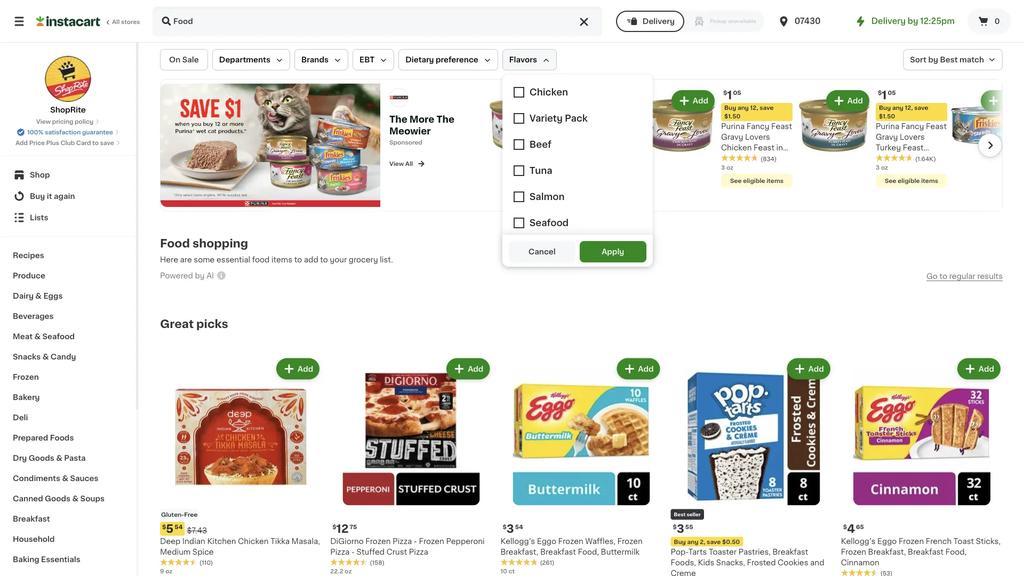 Task type: describe. For each thing, give the bounding box(es) containing it.
buy for pop-tarts toaster pastries, breakfast foods, kids snacks, frosted cookies and creme
[[674, 539, 686, 545]]

eligible for in
[[744, 178, 766, 184]]

product group containing 5
[[160, 356, 322, 576]]

$1.50 for purina fancy feast chicken feast classic grain free wet cat food pate
[[570, 113, 586, 119]]

product group containing add
[[488, 88, 638, 203]]

buy for purina fancy feast gravy lovers turkey feast gourmet cat food in wet cat food gravy
[[880, 105, 891, 111]]

pizza up 'crust' on the bottom of the page
[[393, 538, 412, 545]]

view for view pricing policy
[[36, 119, 51, 125]]

22.2 oz
[[330, 569, 352, 575]]

& left the pasta
[[56, 455, 62, 462]]

delivery by 12:25pm link
[[855, 15, 955, 28]]

breakfast link
[[6, 509, 130, 529]]

$ 1 05 for purina fancy feast gravy lovers turkey feast gourmet cat food in wet cat food gravy
[[879, 89, 896, 101]]

gourmet inside purina fancy feast gravy lovers chicken feast in gravy gourmet cat food in wet cat food gravy
[[746, 155, 779, 162]]

spice
[[193, 549, 214, 556]]

$ 4 65
[[844, 524, 865, 535]]

pizza down the digiorno
[[330, 549, 350, 556]]

deep indian kitchen chicken tikka masala, medium spice
[[160, 538, 320, 556]]

view all
[[390, 161, 413, 167]]

12, for purina fancy feast chicken feast classic grain free wet cat food pate
[[596, 105, 604, 111]]

to left add
[[294, 256, 302, 263]]

turkey
[[876, 144, 902, 152]]

Best match Sort by field
[[904, 49, 1003, 70]]

brands button
[[295, 49, 349, 70]]

pasta
[[64, 455, 86, 462]]

cinnamon
[[842, 559, 880, 567]]

free inside purina fancy feast chicken feast classic grain free wet cat food pate
[[618, 144, 635, 152]]

seafood
[[42, 333, 75, 341]]

breakfast inside breakfast link
[[13, 516, 50, 523]]

purina for purina fancy feast chicken feast classic grain free wet cat food pate
[[567, 123, 590, 130]]

prepared foods
[[13, 434, 74, 442]]

preference
[[436, 56, 479, 64]]

buy for purina fancy feast chicken feast classic grain free wet cat food pate
[[570, 105, 582, 111]]

picks
[[196, 319, 228, 330]]

purina fancy feast gravy lovers chicken feast in gravy gourmet cat food in wet cat food gravy
[[722, 123, 793, 184]]

$ 12 75
[[333, 524, 357, 535]]

see eligible items for cat
[[885, 178, 939, 184]]

buy any 12, save $1.50 for purina fancy feast gravy lovers turkey feast gourmet cat food in wet cat food gravy
[[880, 105, 929, 119]]

view pricing policy link
[[36, 117, 100, 126]]

it
[[47, 193, 52, 200]]

powered by ai link
[[160, 270, 227, 284]]

buy left it at the left of page
[[30, 193, 45, 200]]

shop
[[30, 171, 50, 179]]

cancel
[[529, 248, 556, 256]]

Search field
[[154, 7, 601, 35]]

more
[[410, 115, 435, 124]]

by for sort
[[929, 56, 939, 64]]

all stores link
[[36, 6, 141, 36]]

french
[[926, 538, 952, 545]]

delivery button
[[616, 11, 685, 32]]

0 horizontal spatial in
[[758, 165, 765, 173]]

eligible for cat
[[898, 178, 920, 184]]

canned goods & soups
[[13, 495, 105, 503]]

3 oz for in
[[876, 164, 889, 170]]

any for pop-tarts toaster pastries, breakfast foods, kids snacks, frosted cookies and creme
[[688, 539, 699, 545]]

sticks,
[[977, 538, 1001, 545]]

stuffed
[[357, 549, 385, 556]]

snacks,
[[717, 559, 746, 567]]

here are some essential food items to add to your grocery list.
[[160, 256, 393, 263]]

baking
[[13, 556, 39, 564]]

sale
[[182, 56, 199, 64]]

shopping
[[193, 238, 248, 249]]

candy
[[51, 353, 76, 361]]

$ inside $ 3 54
[[503, 524, 507, 530]]

food, inside kellogg's eggo frozen waffles, frozen breakfast, breakfast food, buttermilk
[[578, 549, 599, 556]]

flavors
[[510, 56, 537, 64]]

4
[[848, 524, 856, 535]]

wet inside purina fancy feast chicken feast classic grain free wet cat food pate
[[567, 155, 582, 162]]

ebt
[[360, 56, 375, 64]]

dairy & eggs
[[13, 292, 63, 300]]

(261)
[[540, 560, 555, 566]]

buy it again link
[[6, 186, 130, 207]]

masala,
[[292, 538, 320, 545]]

medium
[[160, 549, 191, 556]]

$1.50 for purina fancy feast gravy lovers chicken feast in gravy gourmet cat food in wet cat food gravy
[[725, 113, 741, 119]]

tikka
[[271, 538, 290, 545]]

1 horizontal spatial in
[[777, 144, 784, 152]]

stores
[[121, 19, 140, 25]]

baking essentials link
[[6, 550, 130, 570]]

purina image
[[390, 88, 409, 107]]

100% satisfaction guarantee button
[[17, 126, 119, 137]]

essentials
[[41, 556, 80, 564]]

the more the meowier image
[[161, 83, 381, 207]]

price
[[29, 140, 45, 146]]

75
[[350, 524, 357, 530]]

toast
[[954, 538, 975, 545]]

flavors button
[[503, 49, 557, 70]]

& for condiments
[[62, 475, 68, 482]]

& for snacks
[[43, 353, 49, 361]]

buy any 2, save $0.50
[[674, 539, 740, 545]]

bakery link
[[6, 387, 130, 408]]

meat & seafood
[[13, 333, 75, 341]]

in inside purina fancy feast gravy lovers turkey feast gourmet cat food in wet cat food gravy
[[876, 165, 883, 173]]

food, inside kellogg's eggo frozen french toast sticks, frozen breakfast, breakfast food, cinnamon
[[946, 549, 967, 556]]

results
[[978, 273, 1003, 280]]

service type group
[[616, 11, 765, 32]]

great picks
[[160, 319, 228, 330]]

delivery by 12:25pm
[[872, 17, 955, 25]]

brands
[[302, 56, 329, 64]]

all stores
[[112, 19, 140, 25]]

snacks & candy
[[13, 353, 76, 361]]

spo
[[390, 140, 401, 145]]

fancy for chicken
[[747, 123, 770, 130]]

dietary
[[406, 56, 434, 64]]

any for purina fancy feast chicken feast classic grain free wet cat food pate
[[583, 105, 595, 111]]

fancy for turkey
[[902, 123, 925, 130]]

save inside add price plus club card to save link
[[100, 140, 114, 146]]

and
[[811, 559, 825, 567]]

dairy
[[13, 292, 34, 300]]

$ inside the $ 12 75
[[333, 524, 337, 530]]

10
[[501, 569, 508, 575]]

by for powered
[[195, 272, 205, 280]]

0 horizontal spatial -
[[352, 549, 355, 556]]

baking essentials
[[13, 556, 80, 564]]

3 oz for cat
[[722, 164, 734, 170]]

& for dairy
[[35, 292, 42, 300]]

breakfast inside pop-tarts toaster pastries, breakfast foods, kids snacks, frosted cookies and creme
[[773, 549, 809, 556]]

frozen left waffles,
[[559, 538, 584, 545]]

2,
[[700, 539, 706, 545]]

condiments
[[13, 475, 60, 482]]

to down guarantee
[[92, 140, 99, 146]]

oz for purina fancy feast gravy lovers chicken feast in gravy gourmet cat food in wet cat food gravy
[[727, 164, 734, 170]]

1 vertical spatial free
[[184, 512, 198, 518]]

$5.54 original price: $7.43 element
[[160, 522, 322, 536]]

$ inside $ 3 55
[[673, 524, 677, 530]]

07430
[[795, 17, 821, 25]]

product group containing 12
[[330, 356, 492, 576]]

(158)
[[370, 560, 385, 566]]

10 ct
[[501, 569, 515, 575]]

crust
[[387, 549, 407, 556]]

& for meat
[[34, 333, 41, 341]]

purina fancy feast gravy lovers turkey feast gourmet cat food in wet cat food gravy
[[876, 123, 947, 184]]

chicken for classic
[[567, 133, 598, 141]]

prepared foods link
[[6, 428, 130, 448]]

add price plus club card to save
[[16, 140, 114, 146]]

match
[[960, 56, 985, 64]]

55
[[686, 524, 694, 530]]

wet inside purina fancy feast gravy lovers turkey feast gourmet cat food in wet cat food gravy
[[885, 165, 900, 173]]

1 for purina fancy feast gravy lovers turkey feast gourmet cat food in wet cat food gravy
[[882, 89, 887, 101]]

delivery for delivery by 12:25pm
[[872, 17, 906, 25]]

oz for deep indian kitchen chicken tikka masala, medium spice
[[166, 569, 173, 575]]

eggs
[[43, 292, 63, 300]]

(110)
[[200, 560, 213, 566]]

07430 button
[[778, 6, 842, 36]]

$ inside "$ 5 54"
[[162, 524, 166, 530]]



Task type: vqa. For each thing, say whether or not it's contained in the screenshot.
Terms apply. link
no



Task type: locate. For each thing, give the bounding box(es) containing it.
pop-
[[671, 549, 689, 556]]

1 gourmet from the left
[[746, 155, 779, 162]]

to inside button
[[940, 273, 948, 280]]

- down the digiorno
[[352, 549, 355, 556]]

items down (834)
[[767, 178, 784, 184]]

again
[[54, 193, 75, 200]]

& left sauces on the bottom of page
[[62, 475, 68, 482]]

$1.50 up turkey
[[880, 113, 896, 119]]

buy any 12, save $1.50 up purina fancy feast chicken feast classic grain free wet cat food pate
[[570, 105, 619, 119]]

in down turkey
[[876, 165, 883, 173]]

instacart logo image
[[36, 15, 100, 28]]

free up pate
[[618, 144, 635, 152]]

1 $1.50 from the left
[[570, 113, 586, 119]]

2 horizontal spatial items
[[922, 178, 939, 184]]

goods down prepared foods
[[29, 455, 54, 462]]

3 12, from the left
[[906, 105, 914, 111]]

add price plus club card to save link
[[16, 139, 121, 147]]

nsored
[[401, 140, 423, 145]]

1 horizontal spatial breakfast,
[[869, 549, 907, 556]]

go to regular results
[[927, 273, 1003, 280]]

1 vertical spatial best
[[674, 512, 686, 517]]

pizza right 'crust' on the bottom of the page
[[409, 549, 429, 556]]

sort
[[911, 56, 927, 64]]

$
[[724, 90, 728, 96], [879, 90, 882, 96], [162, 524, 166, 530], [503, 524, 507, 530], [333, 524, 337, 530], [673, 524, 677, 530], [844, 524, 848, 530]]

cat inside purina fancy feast chicken feast classic grain free wet cat food pate
[[584, 155, 597, 162]]

by left 12:25pm
[[908, 17, 919, 25]]

see eligible items button down (1.64k)
[[876, 174, 948, 188]]

the
[[390, 115, 408, 124], [437, 115, 455, 124]]

buttermilk
[[601, 549, 640, 556]]

meat
[[13, 333, 33, 341]]

deli
[[13, 414, 28, 422]]

eggo inside kellogg's eggo frozen waffles, frozen breakfast, breakfast food, buttermilk
[[537, 538, 557, 545]]

2 horizontal spatial chicken
[[722, 144, 752, 152]]

save for purina fancy feast gravy lovers chicken feast in gravy gourmet cat food in wet cat food gravy
[[760, 105, 774, 111]]

1 vertical spatial -
[[352, 549, 355, 556]]

product group
[[488, 88, 638, 203], [643, 88, 793, 190], [797, 88, 948, 190], [160, 356, 322, 576], [330, 356, 492, 576], [501, 356, 663, 576], [671, 356, 833, 576], [842, 356, 1003, 576]]

1 horizontal spatial 05
[[888, 90, 896, 96]]

view for view all
[[390, 161, 404, 167]]

eggo inside kellogg's eggo frozen french toast sticks, frozen breakfast, breakfast food, cinnamon
[[878, 538, 897, 545]]

2 $ 1 05 from the left
[[879, 89, 896, 101]]

buy up classic
[[570, 105, 582, 111]]

wet inside purina fancy feast gravy lovers chicken feast in gravy gourmet cat food in wet cat food gravy
[[766, 165, 781, 173]]

0 horizontal spatial food,
[[578, 549, 599, 556]]

1 horizontal spatial purina
[[722, 123, 745, 130]]

2 12, from the left
[[751, 105, 759, 111]]

0 vertical spatial view
[[36, 119, 51, 125]]

1 purina from the left
[[567, 123, 590, 130]]

eggo up cinnamon
[[878, 538, 897, 545]]

1 horizontal spatial 1
[[882, 89, 887, 101]]

satisfaction
[[45, 129, 81, 135]]

pricing
[[52, 119, 73, 125]]

2 vertical spatial chicken
[[238, 538, 269, 545]]

eggo for 3
[[537, 538, 557, 545]]

save down guarantee
[[100, 140, 114, 146]]

canned
[[13, 495, 43, 503]]

save right "2," at the right bottom of page
[[707, 539, 721, 545]]

product group containing 4
[[842, 356, 1003, 576]]

54 for 3
[[515, 524, 524, 530]]

12:25pm
[[921, 17, 955, 25]]

fancy inside purina fancy feast gravy lovers chicken feast in gravy gourmet cat food in wet cat food gravy
[[747, 123, 770, 130]]

chicken inside deep indian kitchen chicken tikka masala, medium spice
[[238, 538, 269, 545]]

all inside all stores link
[[112, 19, 120, 25]]

here
[[160, 256, 178, 263]]

breakfast up household
[[13, 516, 50, 523]]

lovers for turkey
[[900, 133, 925, 141]]

12, up purina fancy feast chicken feast classic grain free wet cat food pate
[[596, 105, 604, 111]]

powered
[[160, 272, 193, 280]]

kellogg's inside kellogg's eggo frozen french toast sticks, frozen breakfast, breakfast food, cinnamon
[[842, 538, 876, 545]]

delivery
[[872, 17, 906, 25], [643, 18, 675, 25]]

frozen left french
[[899, 538, 925, 545]]

12, up purina fancy feast gravy lovers turkey feast gourmet cat food in wet cat food gravy in the right top of the page
[[906, 105, 914, 111]]

1 54 from the left
[[175, 524, 183, 530]]

0 horizontal spatial see
[[731, 178, 742, 184]]

2 3 oz from the left
[[876, 164, 889, 170]]

breakfast up cookies
[[773, 549, 809, 556]]

1 vertical spatial view
[[390, 161, 404, 167]]

see eligible items button down (834)
[[722, 174, 793, 188]]

1 horizontal spatial wet
[[766, 165, 781, 173]]

view down spo
[[390, 161, 404, 167]]

1 horizontal spatial free
[[618, 144, 635, 152]]

lovers
[[746, 133, 771, 141], [900, 133, 925, 141]]

2 food, from the left
[[946, 549, 967, 556]]

0 horizontal spatial eligible
[[744, 178, 766, 184]]

1 horizontal spatial the
[[437, 115, 455, 124]]

0 horizontal spatial all
[[112, 19, 120, 25]]

2 see eligible items button from the left
[[876, 174, 948, 188]]

2 breakfast, from the left
[[869, 549, 907, 556]]

frosted
[[748, 559, 776, 567]]

1 horizontal spatial view
[[390, 161, 404, 167]]

fancy up grain
[[592, 123, 615, 130]]

0 horizontal spatial wet
[[567, 155, 582, 162]]

goods down condiments & sauces
[[45, 495, 71, 503]]

None search field
[[153, 6, 602, 36]]

free up $7.43
[[184, 512, 198, 518]]

0 horizontal spatial best
[[674, 512, 686, 517]]

see eligible items down (834)
[[731, 178, 784, 184]]

guarantee
[[82, 129, 113, 135]]

2 horizontal spatial in
[[876, 165, 883, 173]]

see for cat
[[731, 178, 742, 184]]

kellogg's down $ 4 65
[[842, 538, 876, 545]]

goods for dry
[[29, 455, 54, 462]]

view
[[36, 119, 51, 125], [390, 161, 404, 167]]

0 horizontal spatial kellogg's
[[501, 538, 535, 545]]

food inside purina fancy feast chicken feast classic grain free wet cat food pate
[[599, 155, 618, 162]]

1 kellogg's from the left
[[501, 538, 535, 545]]

1 horizontal spatial fancy
[[747, 123, 770, 130]]

0 horizontal spatial 3 oz
[[722, 164, 734, 170]]

powered by ai
[[160, 272, 214, 280]]

1 breakfast, from the left
[[501, 549, 539, 556]]

recipes
[[13, 252, 44, 259]]

to right add
[[320, 256, 328, 263]]

frozen left pepperoni
[[419, 538, 445, 545]]

3 buy any 12, save $1.50 from the left
[[880, 105, 929, 119]]

buy up 'pop-' on the right bottom
[[674, 539, 686, 545]]

2 horizontal spatial $1.50
[[880, 113, 896, 119]]

items for wet
[[767, 178, 784, 184]]

purina inside purina fancy feast chicken feast classic grain free wet cat food pate
[[567, 123, 590, 130]]

1 eggo from the left
[[537, 538, 557, 545]]

2 54 from the left
[[515, 524, 524, 530]]

your
[[330, 256, 347, 263]]

cancel button
[[509, 241, 576, 263]]

1 05 from the left
[[734, 90, 742, 96]]

2 horizontal spatial purina
[[876, 123, 900, 130]]

by right "sort"
[[929, 56, 939, 64]]

pop-tarts toaster pastries, breakfast foods, kids snacks, frosted cookies and creme
[[671, 549, 825, 576]]

05 for purina fancy feast gravy lovers turkey feast gourmet cat food in wet cat food gravy
[[888, 90, 896, 96]]

chicken inside purina fancy feast gravy lovers chicken feast in gravy gourmet cat food in wet cat food gravy
[[722, 144, 752, 152]]

policy
[[75, 119, 93, 125]]

& left the candy
[[43, 353, 49, 361]]

kellogg's for 3
[[501, 538, 535, 545]]

items right food
[[272, 256, 293, 263]]

3 $1.50 from the left
[[880, 113, 896, 119]]

dairy & eggs link
[[6, 286, 130, 306]]

& left the eggs
[[35, 292, 42, 300]]

best inside field
[[941, 56, 958, 64]]

2 horizontal spatial by
[[929, 56, 939, 64]]

by for delivery
[[908, 17, 919, 25]]

purina inside purina fancy feast gravy lovers turkey feast gourmet cat food in wet cat food gravy
[[876, 123, 900, 130]]

1 horizontal spatial all
[[406, 161, 413, 167]]

delivery inside 'link'
[[872, 17, 906, 25]]

add
[[304, 256, 319, 263]]

1 food, from the left
[[578, 549, 599, 556]]

on sale
[[169, 56, 199, 64]]

0 vertical spatial all
[[112, 19, 120, 25]]

3 fancy from the left
[[902, 123, 925, 130]]

1 see eligible items from the left
[[731, 178, 784, 184]]

0 horizontal spatial items
[[272, 256, 293, 263]]

breakfast, inside kellogg's eggo frozen waffles, frozen breakfast, breakfast food, buttermilk
[[501, 549, 539, 556]]

frozen up "buttermilk"
[[618, 538, 643, 545]]

fancy
[[592, 123, 615, 130], [747, 123, 770, 130], [902, 123, 925, 130]]

(1.64k)
[[916, 156, 937, 162]]

0 horizontal spatial 1
[[728, 89, 733, 101]]

fancy inside purina fancy feast chicken feast classic grain free wet cat food pate
[[592, 123, 615, 130]]

2 horizontal spatial 12,
[[906, 105, 914, 111]]

any up turkey
[[893, 105, 904, 111]]

see eligible items down (1.64k)
[[885, 178, 939, 184]]

1 vertical spatial all
[[406, 161, 413, 167]]

see for gravy
[[885, 178, 897, 184]]

bakery
[[13, 394, 40, 401]]

1 horizontal spatial see
[[885, 178, 897, 184]]

by
[[908, 17, 919, 25], [929, 56, 939, 64], [195, 272, 205, 280]]

food, down the toast
[[946, 549, 967, 556]]

toaster
[[709, 549, 737, 556]]

$ inside $ 4 65
[[844, 524, 848, 530]]

1 horizontal spatial delivery
[[872, 17, 906, 25]]

0 horizontal spatial purina
[[567, 123, 590, 130]]

2 05 from the left
[[888, 90, 896, 96]]

buy for purina fancy feast gravy lovers chicken feast in gravy gourmet cat food in wet cat food gravy
[[725, 105, 737, 111]]

12, for purina fancy feast gravy lovers chicken feast in gravy gourmet cat food in wet cat food gravy
[[751, 105, 759, 111]]

& left soups
[[72, 495, 79, 503]]

items down (1.64k)
[[922, 178, 939, 184]]

all left stores
[[112, 19, 120, 25]]

0 horizontal spatial view
[[36, 119, 51, 125]]

oz for digiorno frozen pizza - frozen pepperoni pizza - stuffed crust pizza
[[345, 569, 352, 575]]

breakfast inside kellogg's eggo frozen waffles, frozen breakfast, breakfast food, buttermilk
[[541, 549, 576, 556]]

buy up purina fancy feast gravy lovers chicken feast in gravy gourmet cat food in wet cat food gravy
[[725, 105, 737, 111]]

goods for canned
[[45, 495, 71, 503]]

by left the ai
[[195, 272, 205, 280]]

- left pepperoni
[[414, 538, 417, 545]]

& inside 'link'
[[35, 292, 42, 300]]

shoprite logo image
[[45, 56, 92, 102]]

2 gourmet from the left
[[876, 155, 910, 162]]

0 vertical spatial goods
[[29, 455, 54, 462]]

oz for purina fancy feast gravy lovers turkey feast gourmet cat food in wet cat food gravy
[[882, 164, 889, 170]]

any for purina fancy feast gravy lovers chicken feast in gravy gourmet cat food in wet cat food gravy
[[738, 105, 749, 111]]

cat
[[584, 155, 597, 162], [912, 155, 925, 162], [722, 165, 735, 173], [902, 165, 915, 173], [722, 176, 735, 184]]

see
[[731, 178, 742, 184], [885, 178, 897, 184]]

65
[[857, 524, 865, 530]]

0 horizontal spatial delivery
[[643, 18, 675, 25]]

$1.50 for purina fancy feast gravy lovers turkey feast gourmet cat food in wet cat food gravy
[[880, 113, 896, 119]]

1 vertical spatial chicken
[[722, 144, 752, 152]]

1 12, from the left
[[596, 105, 604, 111]]

buy any 12, save $1.50 for purina fancy feast chicken feast classic grain free wet cat food pate
[[570, 105, 619, 119]]

recipes link
[[6, 246, 130, 266]]

$1.50
[[570, 113, 586, 119], [725, 113, 741, 119], [880, 113, 896, 119]]

1 horizontal spatial by
[[908, 17, 919, 25]]

1 horizontal spatial eligible
[[898, 178, 920, 184]]

1 horizontal spatial chicken
[[567, 133, 598, 141]]

items for food
[[922, 178, 939, 184]]

1 horizontal spatial 54
[[515, 524, 524, 530]]

add button inside add link
[[982, 91, 1024, 110]]

1 lovers from the left
[[746, 133, 771, 141]]

any
[[583, 105, 595, 111], [738, 105, 749, 111], [893, 105, 904, 111], [688, 539, 699, 545]]

any up purina fancy feast chicken feast classic grain free wet cat food pate
[[583, 105, 595, 111]]

12, up purina fancy feast gravy lovers chicken feast in gravy gourmet cat food in wet cat food gravy
[[751, 105, 759, 111]]

buy up turkey
[[880, 105, 891, 111]]

goods inside canned goods & soups link
[[45, 495, 71, 503]]

0 horizontal spatial gourmet
[[746, 155, 779, 162]]

0 horizontal spatial the
[[390, 115, 408, 124]]

1 see from the left
[[731, 178, 742, 184]]

2 vertical spatial by
[[195, 272, 205, 280]]

any for purina fancy feast gravy lovers turkey feast gourmet cat food in wet cat food gravy
[[893, 105, 904, 111]]

1 $ 1 05 from the left
[[724, 89, 742, 101]]

100%
[[27, 129, 43, 135]]

0 button
[[968, 9, 1012, 34]]

1 the from the left
[[390, 115, 408, 124]]

in down (834)
[[758, 165, 765, 173]]

2 the from the left
[[437, 115, 455, 124]]

3 purina from the left
[[876, 123, 900, 130]]

wet down (834)
[[766, 165, 781, 173]]

0 horizontal spatial $ 1 05
[[724, 89, 742, 101]]

1 horizontal spatial kellogg's
[[842, 538, 876, 545]]

free
[[618, 144, 635, 152], [184, 512, 198, 518]]

$1.50 inside product group
[[570, 113, 586, 119]]

best left match
[[941, 56, 958, 64]]

1 horizontal spatial items
[[767, 178, 784, 184]]

beverages link
[[6, 306, 130, 327]]

1 for purina fancy feast gravy lovers chicken feast in gravy gourmet cat food in wet cat food gravy
[[728, 89, 733, 101]]

fancy up (1.64k)
[[902, 123, 925, 130]]

gluten-
[[161, 512, 184, 518]]

2 fancy from the left
[[747, 123, 770, 130]]

lovers inside purina fancy feast gravy lovers turkey feast gourmet cat food in wet cat food gravy
[[900, 133, 925, 141]]

& right 'meat'
[[34, 333, 41, 341]]

1 horizontal spatial best
[[941, 56, 958, 64]]

0 horizontal spatial lovers
[[746, 133, 771, 141]]

1 1 from the left
[[728, 89, 733, 101]]

classic
[[567, 144, 594, 152]]

0 horizontal spatial buy any 12, save $1.50
[[570, 105, 619, 119]]

0
[[995, 18, 1001, 25]]

save for purina fancy feast chicken feast classic grain free wet cat food pate
[[605, 105, 619, 111]]

2 $1.50 from the left
[[725, 113, 741, 119]]

1 vertical spatial by
[[929, 56, 939, 64]]

frozen up stuffed
[[366, 538, 391, 545]]

1 horizontal spatial $ 1 05
[[879, 89, 896, 101]]

grain
[[596, 144, 616, 152]]

purina for purina fancy feast gravy lovers turkey feast gourmet cat food in wet cat food gravy
[[876, 123, 900, 130]]

wet down turkey
[[885, 165, 900, 173]]

eligible down (1.64k)
[[898, 178, 920, 184]]

prepared
[[13, 434, 48, 442]]

3
[[722, 164, 725, 170], [876, 164, 880, 170], [507, 524, 514, 535], [677, 524, 685, 535]]

0 horizontal spatial see eligible items button
[[722, 174, 793, 188]]

05 for purina fancy feast gravy lovers chicken feast in gravy gourmet cat food in wet cat food gravy
[[734, 90, 742, 96]]

food,
[[578, 549, 599, 556], [946, 549, 967, 556]]

eggo for 4
[[878, 538, 897, 545]]

frozen
[[13, 374, 39, 381], [559, 538, 584, 545], [618, 538, 643, 545], [366, 538, 391, 545], [419, 538, 445, 545], [899, 538, 925, 545], [842, 549, 867, 556]]

0 horizontal spatial $1.50
[[570, 113, 586, 119]]

see eligible items button for cat
[[876, 174, 948, 188]]

54 for 5
[[175, 524, 183, 530]]

dry goods & pasta link
[[6, 448, 130, 469]]

$ 1 05 for purina fancy feast gravy lovers chicken feast in gravy gourmet cat food in wet cat food gravy
[[724, 89, 742, 101]]

gourmet inside purina fancy feast gravy lovers turkey feast gourmet cat food in wet cat food gravy
[[876, 155, 910, 162]]

$7.43
[[187, 527, 207, 535]]

great
[[160, 319, 194, 330]]

lovers inside purina fancy feast gravy lovers chicken feast in gravy gourmet cat food in wet cat food gravy
[[746, 133, 771, 141]]

shoprite
[[50, 106, 86, 114]]

on
[[169, 56, 181, 64]]

delivery for delivery
[[643, 18, 675, 25]]

0 horizontal spatial by
[[195, 272, 205, 280]]

sort by best match
[[911, 56, 985, 64]]

0 vertical spatial -
[[414, 538, 417, 545]]

chicken inside purina fancy feast chicken feast classic grain free wet cat food pate
[[567, 133, 598, 141]]

any up purina fancy feast gravy lovers chicken feast in gravy gourmet cat food in wet cat food gravy
[[738, 105, 749, 111]]

1 horizontal spatial buy any 12, save $1.50
[[725, 105, 774, 119]]

any left "2," at the right bottom of page
[[688, 539, 699, 545]]

2 horizontal spatial wet
[[885, 165, 900, 173]]

save for purina fancy feast gravy lovers turkey feast gourmet cat food in wet cat food gravy
[[915, 105, 929, 111]]

2 1 from the left
[[882, 89, 887, 101]]

2 horizontal spatial buy any 12, save $1.50
[[880, 105, 929, 119]]

fancy for classic
[[592, 123, 615, 130]]

food shopping
[[160, 238, 248, 249]]

in up (834)
[[777, 144, 784, 152]]

1 vertical spatial goods
[[45, 495, 71, 503]]

breakfast, up ct
[[501, 549, 539, 556]]

buy inside product group
[[570, 105, 582, 111]]

delivery inside button
[[643, 18, 675, 25]]

2 see eligible items from the left
[[885, 178, 939, 184]]

eligible
[[744, 178, 766, 184], [898, 178, 920, 184]]

snacks & candy link
[[6, 347, 130, 367]]

save up purina fancy feast chicken feast classic grain free wet cat food pate
[[605, 105, 619, 111]]

0 vertical spatial best
[[941, 56, 958, 64]]

grocery
[[349, 256, 378, 263]]

breakfast up (261)
[[541, 549, 576, 556]]

0 horizontal spatial 54
[[175, 524, 183, 530]]

0 horizontal spatial free
[[184, 512, 198, 518]]

kellogg's eggo frozen waffles, frozen breakfast, breakfast food, buttermilk
[[501, 538, 643, 556]]

buy any 12, save $1.50 up purina fancy feast gravy lovers chicken feast in gravy gourmet cat food in wet cat food gravy
[[725, 105, 774, 119]]

2 eligible from the left
[[898, 178, 920, 184]]

by inside field
[[929, 56, 939, 64]]

0 horizontal spatial eggo
[[537, 538, 557, 545]]

2 eggo from the left
[[878, 538, 897, 545]]

breakfast down french
[[908, 549, 944, 556]]

0 horizontal spatial fancy
[[592, 123, 615, 130]]

1 see eligible items button from the left
[[722, 174, 793, 188]]

some
[[194, 256, 215, 263]]

meowier
[[390, 127, 431, 136]]

card
[[76, 140, 91, 146]]

0 horizontal spatial 05
[[734, 90, 742, 96]]

the up meowier
[[390, 115, 408, 124]]

save up purina fancy feast gravy lovers chicken feast in gravy gourmet cat food in wet cat food gravy
[[760, 105, 774, 111]]

lovers up (834)
[[746, 133, 771, 141]]

the more the meowier spo nsored
[[390, 115, 455, 145]]

05
[[734, 90, 742, 96], [888, 90, 896, 96]]

54 inside "$ 5 54"
[[175, 524, 183, 530]]

22.2
[[330, 569, 344, 575]]

1 3 oz from the left
[[722, 164, 734, 170]]

see eligible items button for in
[[722, 174, 793, 188]]

$ 5 54
[[162, 524, 183, 535]]

buy any 12, save $1.50 up turkey
[[880, 105, 929, 119]]

2 buy any 12, save $1.50 from the left
[[725, 105, 774, 119]]

see eligible items for in
[[731, 178, 784, 184]]

0 horizontal spatial chicken
[[238, 538, 269, 545]]

$1.50 up classic
[[570, 113, 586, 119]]

lovers up (1.64k)
[[900, 133, 925, 141]]

breakfast, up cinnamon
[[869, 549, 907, 556]]

eligible down (834)
[[744, 178, 766, 184]]

best left seller
[[674, 512, 686, 517]]

canned goods & soups link
[[6, 489, 130, 509]]

buy any 12, save $1.50 inside product group
[[570, 105, 619, 119]]

1 horizontal spatial 3 oz
[[876, 164, 889, 170]]

the right more
[[437, 115, 455, 124]]

1 horizontal spatial -
[[414, 538, 417, 545]]

buy any 12, save $1.50 for purina fancy feast gravy lovers chicken feast in gravy gourmet cat food in wet cat food gravy
[[725, 105, 774, 119]]

$1.50 up purina fancy feast gravy lovers chicken feast in gravy gourmet cat food in wet cat food gravy
[[725, 113, 741, 119]]

buy any 12, save $1.50
[[570, 105, 619, 119], [725, 105, 774, 119], [880, 105, 929, 119]]

breakfast inside kellogg's eggo frozen french toast sticks, frozen breakfast, breakfast food, cinnamon
[[908, 549, 944, 556]]

purina inside purina fancy feast gravy lovers chicken feast in gravy gourmet cat food in wet cat food gravy
[[722, 123, 745, 130]]

see eligible items button
[[722, 174, 793, 188], [876, 174, 948, 188]]

0 horizontal spatial breakfast,
[[501, 549, 539, 556]]

2 kellogg's from the left
[[842, 538, 876, 545]]

kellogg's inside kellogg's eggo frozen waffles, frozen breakfast, breakfast food, buttermilk
[[501, 538, 535, 545]]

0 vertical spatial chicken
[[567, 133, 598, 141]]

1 fancy from the left
[[592, 123, 615, 130]]

kellogg's for 4
[[842, 538, 876, 545]]

breakfast, inside kellogg's eggo frozen french toast sticks, frozen breakfast, breakfast food, cinnamon
[[869, 549, 907, 556]]

1 horizontal spatial eggo
[[878, 538, 897, 545]]

save up purina fancy feast gravy lovers turkey feast gourmet cat food in wet cat food gravy in the right top of the page
[[915, 105, 929, 111]]

to right the go
[[940, 273, 948, 280]]

1 buy any 12, save $1.50 from the left
[[570, 105, 619, 119]]

kellogg's down $ 3 54
[[501, 538, 535, 545]]

frozen up bakery
[[13, 374, 39, 381]]

1 horizontal spatial gourmet
[[876, 155, 910, 162]]

food, down waffles,
[[578, 549, 599, 556]]

0 horizontal spatial 12,
[[596, 105, 604, 111]]

1 eligible from the left
[[744, 178, 766, 184]]

12, inside product group
[[596, 105, 604, 111]]

2 lovers from the left
[[900, 133, 925, 141]]

1 horizontal spatial lovers
[[900, 133, 925, 141]]

&
[[35, 292, 42, 300], [34, 333, 41, 341], [43, 353, 49, 361], [56, 455, 62, 462], [62, 475, 68, 482], [72, 495, 79, 503]]

dietary preference button
[[399, 49, 498, 70]]

goods inside dry goods & pasta link
[[29, 455, 54, 462]]

foods
[[50, 434, 74, 442]]

all down nsored
[[406, 161, 413, 167]]

1 horizontal spatial see eligible items
[[885, 178, 939, 184]]

frozen up cinnamon
[[842, 549, 867, 556]]

0 vertical spatial by
[[908, 17, 919, 25]]

1 horizontal spatial $1.50
[[725, 113, 741, 119]]

beverages
[[13, 313, 54, 320]]

view up 100%
[[36, 119, 51, 125]]

wet down classic
[[567, 155, 582, 162]]

purina for purina fancy feast gravy lovers chicken feast in gravy gourmet cat food in wet cat food gravy
[[722, 123, 745, 130]]

9
[[160, 569, 164, 575]]

eggo up (261)
[[537, 538, 557, 545]]

lovers for chicken
[[746, 133, 771, 141]]

2 purina from the left
[[722, 123, 745, 130]]

0 horizontal spatial see eligible items
[[731, 178, 784, 184]]

1 horizontal spatial food,
[[946, 549, 967, 556]]

fancy inside purina fancy feast gravy lovers turkey feast gourmet cat food in wet cat food gravy
[[902, 123, 925, 130]]

save for pop-tarts toaster pastries, breakfast foods, kids snacks, frosted cookies and creme
[[707, 539, 721, 545]]

1 horizontal spatial see eligible items button
[[876, 174, 948, 188]]

chicken for masala,
[[238, 538, 269, 545]]

by inside 'link'
[[908, 17, 919, 25]]

2 horizontal spatial fancy
[[902, 123, 925, 130]]

54 inside $ 3 54
[[515, 524, 524, 530]]

2 see from the left
[[885, 178, 897, 184]]

1 horizontal spatial 12,
[[751, 105, 759, 111]]

5
[[166, 524, 174, 535]]

0 vertical spatial free
[[618, 144, 635, 152]]

fancy up (834)
[[747, 123, 770, 130]]

12, for purina fancy feast gravy lovers turkey feast gourmet cat food in wet cat food gravy
[[906, 105, 914, 111]]



